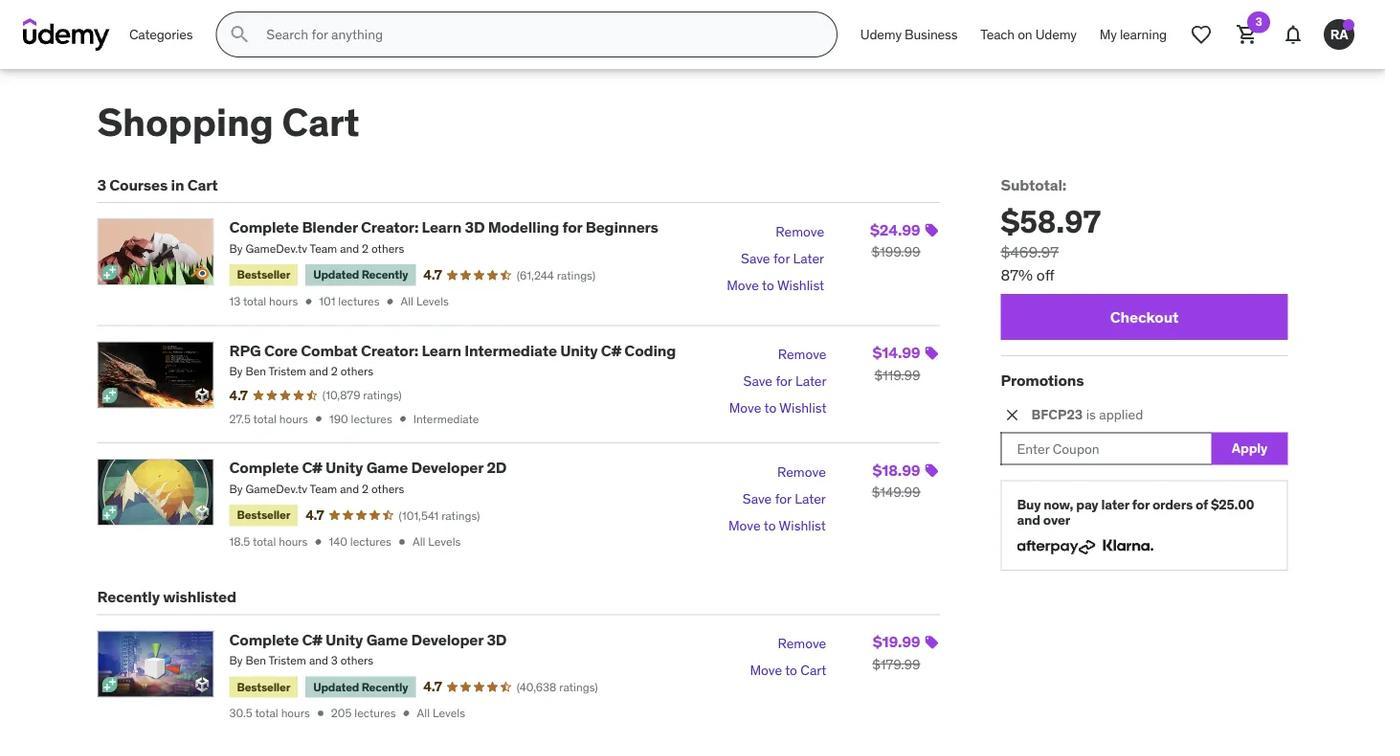 Task type: describe. For each thing, give the bounding box(es) containing it.
total for complete c# unity game developer 3d
[[255, 706, 278, 721]]

3 link
[[1225, 11, 1271, 57]]

teach
[[981, 26, 1015, 43]]

for inside complete blender creator: learn 3d modelling for beginners by gamedev.tv team and 2 others
[[563, 218, 583, 237]]

and inside 'rpg core combat creator: learn intermediate unity c# coding by ben tristem and 2 others'
[[309, 364, 328, 379]]

$19.99 $179.99
[[873, 632, 921, 673]]

ra link
[[1317, 11, 1363, 57]]

101
[[319, 294, 336, 309]]

2 inside 'rpg core combat creator: learn intermediate unity c# coding by ben tristem and 2 others'
[[331, 364, 338, 379]]

later
[[1102, 496, 1130, 513]]

by inside complete c# unity game developer 3d by ben tristem and 3 others
[[229, 653, 243, 668]]

140
[[329, 534, 348, 549]]

learning
[[1120, 26, 1167, 43]]

shopping
[[97, 98, 274, 147]]

levels for 2d
[[428, 534, 461, 549]]

all for modelling
[[401, 294, 414, 309]]

subtotal:
[[1001, 175, 1067, 195]]

xxsmall image for complete c# unity game developer 2d
[[312, 535, 325, 549]]

xxsmall image for 205 lectures
[[400, 707, 413, 720]]

3 courses in cart
[[97, 175, 218, 195]]

c# for complete c# unity game developer 3d
[[302, 630, 322, 649]]

190 lectures
[[329, 412, 392, 426]]

categories
[[129, 26, 193, 43]]

(40,638
[[517, 680, 557, 694]]

complete c# unity game developer 3d by ben tristem and 3 others
[[229, 630, 507, 668]]

my learning link
[[1089, 11, 1179, 57]]

buy
[[1018, 496, 1041, 513]]

by inside complete blender creator: learn 3d modelling for beginners by gamedev.tv team and 2 others
[[229, 241, 243, 256]]

Search for anything text field
[[263, 18, 814, 51]]

0 vertical spatial xxsmall image
[[384, 295, 397, 308]]

teach on udemy link
[[970, 11, 1089, 57]]

bestseller for complete c# unity game developer 2d
[[237, 508, 290, 522]]

ben inside complete c# unity game developer 3d by ben tristem and 3 others
[[246, 653, 266, 668]]

unity for complete c# unity game developer 3d
[[326, 630, 363, 649]]

27.5 total hours
[[229, 412, 308, 426]]

all levels for 3d
[[417, 706, 465, 721]]

all levels for 2d
[[413, 534, 461, 549]]

and inside complete blender creator: learn 3d modelling for beginners by gamedev.tv team and 2 others
[[340, 241, 359, 256]]

wishlist for $18.99
[[779, 517, 826, 534]]

shopping cart with 3 items image
[[1236, 23, 1259, 46]]

(10,879
[[323, 388, 361, 403]]

4.7 for ben
[[424, 678, 442, 695]]

all for 2d
[[413, 534, 426, 549]]

team inside complete blender creator: learn 3d modelling for beginners by gamedev.tv team and 2 others
[[310, 241, 337, 256]]

modelling
[[488, 218, 559, 237]]

ratings) inside 10,879 ratings element
[[363, 388, 402, 403]]

2d
[[487, 458, 507, 477]]

complete blender creator: learn 3d modelling for beginners by gamedev.tv team and 2 others
[[229, 218, 659, 256]]

categories button
[[118, 11, 204, 57]]

save for later button for $24.99
[[741, 245, 825, 272]]

c# for complete c# unity game developer 2d
[[302, 458, 322, 477]]

bestseller for complete blender creator: learn 3d modelling for beginners
[[237, 267, 290, 282]]

by inside complete c# unity game developer 2d by gamedev.tv team and 2 others
[[229, 481, 243, 496]]

xxsmall image for 190 lectures
[[396, 412, 410, 426]]

3 for 3 courses in cart
[[97, 175, 106, 195]]

rpg core combat creator: learn intermediate unity c# coding link
[[229, 340, 676, 360]]

updated recently for unity
[[313, 679, 408, 694]]

for for remove button corresponding to $24.99
[[774, 250, 790, 267]]

(101,541
[[399, 508, 439, 523]]

for inside 'buy now, pay later for orders of $25.00 and over'
[[1133, 496, 1150, 513]]

move for save for later button associated with $18.99
[[729, 517, 761, 534]]

my learning
[[1100, 26, 1167, 43]]

4.7 for gamedev.tv
[[306, 506, 324, 524]]

in
[[171, 175, 184, 195]]

core
[[264, 340, 298, 360]]

ra
[[1331, 25, 1349, 43]]

hours for complete c# unity game developer 3d
[[281, 706, 310, 721]]

later for $24.99
[[793, 250, 825, 267]]

learn inside complete blender creator: learn 3d modelling for beginners by gamedev.tv team and 2 others
[[422, 218, 462, 237]]

save for later button for $18.99
[[743, 486, 826, 512]]

lectures for 3d
[[355, 706, 396, 721]]

190
[[329, 412, 348, 426]]

4.7 up 27.5
[[229, 386, 248, 404]]

now,
[[1044, 496, 1074, 513]]

40,638 ratings element
[[517, 679, 598, 695]]

hours for complete blender creator: learn 3d modelling for beginners
[[269, 294, 298, 309]]

by inside 'rpg core combat creator: learn intermediate unity c# coding by ben tristem and 2 others'
[[229, 364, 243, 379]]

udemy business
[[861, 26, 958, 43]]

submit search image
[[228, 23, 251, 46]]

others inside complete blender creator: learn 3d modelling for beginners by gamedev.tv team and 2 others
[[372, 241, 404, 256]]

18.5
[[229, 534, 250, 549]]

(61,244 ratings)
[[517, 268, 596, 283]]

checkout button
[[1001, 294, 1289, 340]]

and inside 'buy now, pay later for orders of $25.00 and over'
[[1018, 512, 1041, 529]]

(40,638 ratings)
[[517, 680, 598, 694]]

complete for complete c# unity game developer 2d
[[229, 458, 299, 477]]

complete c# unity game developer 2d by gamedev.tv team and 2 others
[[229, 458, 507, 496]]

lectures for 2d
[[350, 534, 392, 549]]

2 inside complete c# unity game developer 2d by gamedev.tv team and 2 others
[[362, 481, 369, 496]]

(61,244
[[517, 268, 554, 283]]

xxsmall image left 101
[[302, 295, 315, 308]]

$14.99
[[873, 343, 921, 362]]

$119.99
[[875, 366, 921, 383]]

101,541 ratings element
[[399, 507, 480, 523]]

my
[[1100, 26, 1117, 43]]

$179.99
[[873, 655, 921, 673]]

3 inside complete c# unity game developer 3d by ben tristem and 3 others
[[331, 653, 338, 668]]

checkout
[[1111, 307, 1179, 327]]

(101,541 ratings)
[[399, 508, 480, 523]]

orders
[[1153, 496, 1193, 513]]

move to wishlist button for $18.99
[[729, 512, 826, 539]]

afterpay image
[[1018, 540, 1096, 555]]

wishlisted
[[163, 587, 236, 607]]

$18.99
[[873, 460, 921, 480]]

ratings) for modelling
[[557, 268, 596, 283]]

$199.99
[[872, 243, 921, 261]]

$14.99 $119.99
[[873, 343, 921, 383]]

notifications image
[[1282, 23, 1305, 46]]

rpg
[[229, 340, 261, 360]]

remove button for $18.99
[[778, 459, 826, 486]]

all levels for modelling
[[401, 294, 449, 309]]

10,879 ratings element
[[323, 387, 402, 403]]

ratings) for 2d
[[442, 508, 480, 523]]

pay
[[1077, 496, 1099, 513]]

c# inside 'rpg core combat creator: learn intermediate unity c# coding by ben tristem and 2 others'
[[601, 340, 622, 360]]

recently for blender
[[362, 267, 408, 282]]

developer for 3d
[[411, 630, 484, 649]]

for for remove button related to $18.99
[[775, 490, 792, 507]]

move to wishlist button for $24.99
[[727, 272, 825, 299]]

others inside 'rpg core combat creator: learn intermediate unity c# coding by ben tristem and 2 others'
[[341, 364, 374, 379]]

13
[[229, 294, 241, 309]]

to for the middle save for later button
[[765, 399, 777, 417]]

$24.99
[[871, 220, 921, 240]]

coupon icon image for $14.99
[[925, 346, 940, 361]]

later for $18.99
[[795, 490, 826, 507]]

others inside complete c# unity game developer 3d by ben tristem and 3 others
[[341, 653, 374, 668]]

bestseller for complete c# unity game developer 3d
[[237, 679, 290, 694]]

coding
[[625, 340, 676, 360]]

subtotal: $58.97 $469.97 87% off
[[1001, 175, 1102, 285]]

remove for remove button corresponding to $24.99
[[776, 223, 825, 240]]

blender
[[302, 218, 358, 237]]

$24.99 $199.99
[[871, 220, 921, 261]]

shopping cart
[[97, 98, 360, 147]]

xxsmall image for complete c# unity game developer 3d
[[314, 707, 327, 720]]

to for $24.99 save for later button
[[762, 277, 775, 294]]

remove button left '$14.99'
[[778, 341, 827, 368]]

to inside remove move to cart
[[786, 662, 798, 679]]

2 udemy from the left
[[1036, 26, 1077, 43]]

tristem inside 'rpg core combat creator: learn intermediate unity c# coding by ben tristem and 2 others'
[[269, 364, 307, 379]]

30.5
[[229, 706, 253, 721]]

$19.99
[[873, 632, 921, 652]]

remove save for later move to wishlist for $18.99
[[729, 463, 826, 534]]

101 lectures
[[319, 294, 380, 309]]



Task type: vqa. For each thing, say whether or not it's contained in the screenshot.
Shopping Cart
yes



Task type: locate. For each thing, give the bounding box(es) containing it.
2 vertical spatial xxsmall image
[[314, 707, 327, 720]]

1 horizontal spatial udemy
[[1036, 26, 1077, 43]]

levels down 101,541 ratings "element"
[[428, 534, 461, 549]]

remove for remove button to the left of '$14.99'
[[778, 346, 827, 363]]

2 vertical spatial later
[[795, 490, 826, 507]]

updated up 205
[[313, 679, 359, 694]]

1 complete from the top
[[229, 218, 299, 237]]

move for $24.99 save for later button
[[727, 277, 759, 294]]

0 vertical spatial all
[[401, 294, 414, 309]]

2 vertical spatial all
[[417, 706, 430, 721]]

team inside complete c# unity game developer 2d by gamedev.tv team and 2 others
[[310, 481, 337, 496]]

2 learn from the top
[[422, 340, 462, 360]]

others down complete c# unity game developer 2d link
[[372, 481, 404, 496]]

courses
[[109, 175, 168, 195]]

1 learn from the top
[[422, 218, 462, 237]]

later left $199.99
[[793, 250, 825, 267]]

coupon icon image right '$14.99'
[[925, 346, 940, 361]]

0 vertical spatial 3d
[[465, 218, 485, 237]]

1 vertical spatial tristem
[[269, 653, 307, 668]]

intermediate down 'rpg core combat creator: learn intermediate unity c# coding by ben tristem and 2 others'
[[414, 412, 479, 426]]

2 up 101 lectures
[[362, 241, 369, 256]]

bestseller up 13 total hours at the left of page
[[237, 267, 290, 282]]

klarna image
[[1104, 536, 1155, 555]]

1 vertical spatial save
[[744, 373, 773, 390]]

1 vertical spatial levels
[[428, 534, 461, 549]]

0 vertical spatial gamedev.tv
[[246, 241, 307, 256]]

ben inside 'rpg core combat creator: learn intermediate unity c# coding by ben tristem and 2 others'
[[246, 364, 266, 379]]

intermediate down (61,244
[[465, 340, 557, 360]]

27.5
[[229, 412, 251, 426]]

$18.99 $149.99
[[872, 460, 921, 501]]

apply
[[1232, 440, 1268, 457]]

2 vertical spatial 2
[[362, 481, 369, 496]]

and down complete c# unity game developer 2d link
[[340, 481, 359, 496]]

ratings) inside 40,638 ratings element
[[560, 680, 598, 694]]

rpg core combat creator: learn intermediate unity c# coding by ben tristem and 2 others
[[229, 340, 676, 379]]

hours left 101
[[269, 294, 298, 309]]

2 horizontal spatial cart
[[801, 662, 827, 679]]

1 vertical spatial cart
[[187, 175, 218, 195]]

levels right 205 lectures
[[433, 706, 465, 721]]

3 left notifications image
[[1256, 14, 1263, 29]]

total for complete c# unity game developer 2d
[[253, 534, 276, 549]]

4.7 for beginners
[[424, 266, 442, 283]]

2 team from the top
[[310, 481, 337, 496]]

2 down complete c# unity game developer 2d link
[[362, 481, 369, 496]]

87%
[[1001, 265, 1033, 285]]

game down 190 lectures
[[366, 458, 408, 477]]

updated for blender
[[313, 267, 359, 282]]

later left the $119.99
[[796, 373, 827, 390]]

1 ben from the top
[[246, 364, 266, 379]]

2 horizontal spatial 3
[[1256, 14, 1263, 29]]

move inside remove move to cart
[[750, 662, 783, 679]]

0 vertical spatial later
[[793, 250, 825, 267]]

2 developer from the top
[[411, 630, 484, 649]]

0 vertical spatial 2
[[362, 241, 369, 256]]

1 vertical spatial game
[[366, 630, 408, 649]]

applied
[[1100, 406, 1144, 423]]

0 vertical spatial learn
[[422, 218, 462, 237]]

0 vertical spatial wishlist
[[778, 277, 825, 294]]

remove button for $24.99
[[776, 219, 825, 245]]

updated recently up 205 lectures
[[313, 679, 408, 694]]

3 inside 3 link
[[1256, 14, 1263, 29]]

tristem down core
[[269, 364, 307, 379]]

2 updated recently from the top
[[313, 679, 408, 694]]

game inside complete c# unity game developer 3d by ben tristem and 3 others
[[366, 630, 408, 649]]

2 vertical spatial cart
[[801, 662, 827, 679]]

3 complete from the top
[[229, 630, 299, 649]]

remove for remove button related to $18.99
[[778, 463, 826, 480]]

lectures right 205
[[355, 706, 396, 721]]

0 vertical spatial team
[[310, 241, 337, 256]]

lectures right 101
[[338, 294, 380, 309]]

1 horizontal spatial 3
[[331, 653, 338, 668]]

and down complete c# unity game developer 3d link
[[309, 653, 328, 668]]

unity down the 190
[[326, 458, 363, 477]]

ben
[[246, 364, 266, 379], [246, 653, 266, 668]]

1 gamedev.tv from the top
[[246, 241, 307, 256]]

0 vertical spatial ben
[[246, 364, 266, 379]]

move to cart button
[[750, 657, 827, 684]]

save for $24.99
[[741, 250, 771, 267]]

coupon icon image for $19.99
[[925, 635, 940, 650]]

Enter Coupon text field
[[1001, 432, 1212, 465]]

cart inside remove move to cart
[[801, 662, 827, 679]]

1 vertical spatial ben
[[246, 653, 266, 668]]

developer inside complete c# unity game developer 2d by gamedev.tv team and 2 others
[[411, 458, 484, 477]]

combat
[[301, 340, 358, 360]]

2 by from the top
[[229, 364, 243, 379]]

0 vertical spatial save for later button
[[741, 245, 825, 272]]

3d inside complete c# unity game developer 3d by ben tristem and 3 others
[[487, 630, 507, 649]]

udemy right on
[[1036, 26, 1077, 43]]

recently left wishlisted at bottom
[[97, 587, 160, 607]]

1 vertical spatial unity
[[326, 458, 363, 477]]

remove move to cart
[[750, 635, 827, 679]]

bestseller up 30.5 total hours
[[237, 679, 290, 694]]

business
[[905, 26, 958, 43]]

2 complete from the top
[[229, 458, 299, 477]]

game for 2d
[[366, 458, 408, 477]]

udemy business link
[[849, 11, 970, 57]]

learn inside 'rpg core combat creator: learn intermediate unity c# coding by ben tristem and 2 others'
[[422, 340, 462, 360]]

0 vertical spatial tristem
[[269, 364, 307, 379]]

unity inside complete c# unity game developer 2d by gamedev.tv team and 2 others
[[326, 458, 363, 477]]

0 vertical spatial bestseller
[[237, 267, 290, 282]]

1 vertical spatial xxsmall image
[[312, 535, 325, 549]]

developer
[[411, 458, 484, 477], [411, 630, 484, 649]]

ratings) right (40,638
[[560, 680, 598, 694]]

13 total hours
[[229, 294, 298, 309]]

move
[[727, 277, 759, 294], [730, 399, 762, 417], [729, 517, 761, 534], [750, 662, 783, 679]]

others down complete c# unity game developer 3d link
[[341, 653, 374, 668]]

complete c# unity game developer 2d link
[[229, 458, 507, 477]]

all levels up rpg core combat creator: learn intermediate unity c# coding link
[[401, 294, 449, 309]]

1 vertical spatial 2
[[331, 364, 338, 379]]

teach on udemy
[[981, 26, 1077, 43]]

4.7
[[424, 266, 442, 283], [229, 386, 248, 404], [306, 506, 324, 524], [424, 678, 442, 695]]

all levels right 205 lectures
[[417, 706, 465, 721]]

remove button left $19.99
[[778, 631, 827, 657]]

3 for 3
[[1256, 14, 1263, 29]]

remove inside remove move to cart
[[778, 635, 827, 652]]

bfcp23 is applied
[[1032, 406, 1144, 423]]

bestseller
[[237, 267, 290, 282], [237, 508, 290, 522], [237, 679, 290, 694]]

$58.97
[[1001, 202, 1102, 241]]

team down complete c# unity game developer 2d link
[[310, 481, 337, 496]]

1 developer from the top
[[411, 458, 484, 477]]

complete left blender
[[229, 218, 299, 237]]

xxsmall image
[[384, 295, 397, 308], [312, 535, 325, 549], [314, 707, 327, 720]]

3 coupon icon image from the top
[[925, 463, 940, 478]]

0 vertical spatial all levels
[[401, 294, 449, 309]]

unity left coding
[[560, 340, 598, 360]]

unity inside 'rpg core combat creator: learn intermediate unity c# coding by ben tristem and 2 others'
[[560, 340, 598, 360]]

0 horizontal spatial cart
[[187, 175, 218, 195]]

complete for complete c# unity game developer 3d
[[229, 630, 299, 649]]

1 vertical spatial c#
[[302, 458, 322, 477]]

remove left '$14.99'
[[778, 346, 827, 363]]

and down blender
[[340, 241, 359, 256]]

off
[[1037, 265, 1055, 285]]

0 vertical spatial updated recently
[[313, 267, 408, 282]]

1 vertical spatial 3
[[97, 175, 106, 195]]

all right 205 lectures
[[417, 706, 430, 721]]

4 by from the top
[[229, 653, 243, 668]]

3d
[[465, 218, 485, 237], [487, 630, 507, 649]]

total right 27.5
[[253, 412, 277, 426]]

1 vertical spatial bestseller
[[237, 508, 290, 522]]

xxsmall image left the 140
[[312, 535, 325, 549]]

0 vertical spatial updated
[[313, 267, 359, 282]]

hours left the 140
[[279, 534, 308, 549]]

ratings) inside 61,244 ratings element
[[557, 268, 596, 283]]

all
[[401, 294, 414, 309], [413, 534, 426, 549], [417, 706, 430, 721]]

and left over
[[1018, 512, 1041, 529]]

wishlist image
[[1190, 23, 1213, 46]]

1 horizontal spatial cart
[[282, 98, 360, 147]]

all right 101 lectures
[[401, 294, 414, 309]]

remove
[[776, 223, 825, 240], [778, 346, 827, 363], [778, 463, 826, 480], [778, 635, 827, 652]]

2 vertical spatial all levels
[[417, 706, 465, 721]]

c# up 30.5 total hours
[[302, 630, 322, 649]]

others down complete blender creator: learn 3d modelling for beginners link
[[372, 241, 404, 256]]

1 vertical spatial save for later button
[[744, 368, 827, 395]]

remove save for later move to wishlist
[[727, 223, 825, 294], [730, 346, 827, 417], [729, 463, 826, 534]]

complete inside complete c# unity game developer 2d by gamedev.tv team and 2 others
[[229, 458, 299, 477]]

ben up 30.5 total hours
[[246, 653, 266, 668]]

by up '13'
[[229, 241, 243, 256]]

1 vertical spatial gamedev.tv
[[246, 481, 307, 496]]

remove save for later move to wishlist for $24.99
[[727, 223, 825, 294]]

all levels
[[401, 294, 449, 309], [413, 534, 461, 549], [417, 706, 465, 721]]

cart for remove move to cart
[[801, 662, 827, 679]]

is
[[1087, 406, 1097, 423]]

140 lectures
[[329, 534, 392, 549]]

2 vertical spatial move to wishlist button
[[729, 512, 826, 539]]

gamedev.tv up 18.5 total hours
[[246, 481, 307, 496]]

lectures right the 140
[[350, 534, 392, 549]]

0 horizontal spatial 3d
[[465, 218, 485, 237]]

complete up 30.5 total hours
[[229, 630, 299, 649]]

coupon icon image right $24.99 in the top right of the page
[[925, 223, 940, 238]]

1 vertical spatial updated
[[313, 679, 359, 694]]

hours for complete c# unity game developer 2d
[[279, 534, 308, 549]]

c# inside complete c# unity game developer 2d by gamedev.tv team and 2 others
[[302, 458, 322, 477]]

0 vertical spatial intermediate
[[465, 340, 557, 360]]

2 updated from the top
[[313, 679, 359, 694]]

18.5 total hours
[[229, 534, 308, 549]]

$25.00
[[1211, 496, 1255, 513]]

and inside complete c# unity game developer 2d by gamedev.tv team and 2 others
[[340, 481, 359, 496]]

xxsmall image right 205 lectures
[[400, 707, 413, 720]]

tristem up 30.5 total hours
[[269, 653, 307, 668]]

3
[[1256, 14, 1263, 29], [97, 175, 106, 195], [331, 653, 338, 668]]

complete down the 27.5 total hours
[[229, 458, 299, 477]]

updated for c#
[[313, 679, 359, 694]]

recently up 101 lectures
[[362, 267, 408, 282]]

intermediate inside 'rpg core combat creator: learn intermediate unity c# coding by ben tristem and 2 others'
[[465, 340, 557, 360]]

xxsmall image right 190 lectures
[[396, 412, 410, 426]]

all for 3d
[[417, 706, 430, 721]]

total for complete blender creator: learn 3d modelling for beginners
[[243, 294, 266, 309]]

by up 30.5
[[229, 653, 243, 668]]

2 game from the top
[[366, 630, 408, 649]]

3 by from the top
[[229, 481, 243, 496]]

beginners
[[586, 218, 659, 237]]

0 horizontal spatial udemy
[[861, 26, 902, 43]]

coupon icon image for $18.99
[[925, 463, 940, 478]]

total right 30.5
[[255, 706, 278, 721]]

2 inside complete blender creator: learn 3d modelling for beginners by gamedev.tv team and 2 others
[[362, 241, 369, 256]]

ratings) inside 101,541 ratings "element"
[[442, 508, 480, 523]]

ratings) up 190 lectures
[[363, 388, 402, 403]]

2 ben from the top
[[246, 653, 266, 668]]

cart
[[282, 98, 360, 147], [187, 175, 218, 195], [801, 662, 827, 679]]

1 vertical spatial all levels
[[413, 534, 461, 549]]

2 vertical spatial complete
[[229, 630, 299, 649]]

save for $18.99
[[743, 490, 772, 507]]

coupon icon image for $24.99
[[925, 223, 940, 238]]

0 vertical spatial levels
[[416, 294, 449, 309]]

levels
[[416, 294, 449, 309], [428, 534, 461, 549], [433, 706, 465, 721]]

on
[[1018, 26, 1033, 43]]

game inside complete c# unity game developer 2d by gamedev.tv team and 2 others
[[366, 458, 408, 477]]

recently up 205 lectures
[[362, 679, 408, 694]]

30.5 total hours
[[229, 706, 310, 721]]

by
[[229, 241, 243, 256], [229, 364, 243, 379], [229, 481, 243, 496], [229, 653, 243, 668]]

gamedev.tv inside complete c# unity game developer 2d by gamedev.tv team and 2 others
[[246, 481, 307, 496]]

3 left courses
[[97, 175, 106, 195]]

0 vertical spatial move to wishlist button
[[727, 272, 825, 299]]

1 horizontal spatial 3d
[[487, 630, 507, 649]]

updated recently
[[313, 267, 408, 282], [313, 679, 408, 694]]

1 vertical spatial intermediate
[[414, 412, 479, 426]]

(10,879 ratings)
[[323, 388, 402, 403]]

promotions
[[1001, 371, 1085, 390]]

1 vertical spatial later
[[796, 373, 827, 390]]

apply button
[[1212, 432, 1289, 465]]

updated up 101
[[313, 267, 359, 282]]

others inside complete c# unity game developer 2d by gamedev.tv team and 2 others
[[372, 481, 404, 496]]

creator: up (10,879 ratings) on the bottom left of page
[[361, 340, 419, 360]]

2 vertical spatial bestseller
[[237, 679, 290, 694]]

1 vertical spatial recently
[[97, 587, 160, 607]]

coupon icon image right $18.99
[[925, 463, 940, 478]]

unity for complete c# unity game developer 2d
[[326, 458, 363, 477]]

0 vertical spatial creator:
[[361, 218, 419, 237]]

updated recently for creator:
[[313, 267, 408, 282]]

1 vertical spatial move to wishlist button
[[730, 395, 827, 422]]

1 vertical spatial updated recently
[[313, 679, 408, 694]]

0 vertical spatial developer
[[411, 458, 484, 477]]

creator:
[[361, 218, 419, 237], [361, 340, 419, 360]]

1 tristem from the top
[[269, 364, 307, 379]]

over
[[1044, 512, 1071, 529]]

creator: right blender
[[361, 218, 419, 237]]

levels for 3d
[[433, 706, 465, 721]]

complete inside complete blender creator: learn 3d modelling for beginners by gamedev.tv team and 2 others
[[229, 218, 299, 237]]

1 vertical spatial remove save for later move to wishlist
[[730, 346, 827, 417]]

coupon icon image
[[925, 223, 940, 238], [925, 346, 940, 361], [925, 463, 940, 478], [925, 635, 940, 650]]

small image
[[1003, 405, 1022, 425]]

2
[[362, 241, 369, 256], [331, 364, 338, 379], [362, 481, 369, 496]]

0 vertical spatial unity
[[560, 340, 598, 360]]

2 vertical spatial remove save for later move to wishlist
[[729, 463, 826, 534]]

complete for complete blender creator: learn 3d modelling for beginners
[[229, 218, 299, 237]]

2 vertical spatial wishlist
[[779, 517, 826, 534]]

levels for modelling
[[416, 294, 449, 309]]

c# inside complete c# unity game developer 3d by ben tristem and 3 others
[[302, 630, 322, 649]]

c# left coding
[[601, 340, 622, 360]]

all levels down 101,541 ratings "element"
[[413, 534, 461, 549]]

bfcp23
[[1032, 406, 1083, 423]]

later left $149.99
[[795, 490, 826, 507]]

remove button for $19.99
[[778, 631, 827, 657]]

2 bestseller from the top
[[237, 508, 290, 522]]

0 vertical spatial 3
[[1256, 14, 1263, 29]]

bestseller up 18.5 total hours
[[237, 508, 290, 522]]

all down '(101,541'
[[413, 534, 426, 549]]

1 vertical spatial team
[[310, 481, 337, 496]]

c#
[[601, 340, 622, 360], [302, 458, 322, 477], [302, 630, 322, 649]]

2 coupon icon image from the top
[[925, 346, 940, 361]]

lectures down 10,879 ratings element
[[351, 412, 392, 426]]

complete inside complete c# unity game developer 3d by ben tristem and 3 others
[[229, 630, 299, 649]]

buy now, pay later for orders of $25.00 and over
[[1018, 496, 1255, 529]]

gamedev.tv inside complete blender creator: learn 3d modelling for beginners by gamedev.tv team and 2 others
[[246, 241, 307, 256]]

wishlist
[[778, 277, 825, 294], [780, 399, 827, 417], [779, 517, 826, 534]]

1 vertical spatial all
[[413, 534, 426, 549]]

remove button left $18.99
[[778, 459, 826, 486]]

gamedev.tv up 13 total hours at the left of page
[[246, 241, 307, 256]]

levels up rpg core combat creator: learn intermediate unity c# coding link
[[416, 294, 449, 309]]

coupon icon image right $19.99
[[925, 635, 940, 650]]

ben down the rpg
[[246, 364, 266, 379]]

1 team from the top
[[310, 241, 337, 256]]

move for the middle save for later button
[[730, 399, 762, 417]]

xxsmall image for 140 lectures
[[395, 535, 409, 549]]

$469.97
[[1001, 242, 1059, 262]]

2 gamedev.tv from the top
[[246, 481, 307, 496]]

you have alerts image
[[1344, 19, 1355, 31]]

remove button left $24.99 in the top right of the page
[[776, 219, 825, 245]]

4 coupon icon image from the top
[[925, 635, 940, 650]]

ratings) for 3d
[[560, 680, 598, 694]]

1 vertical spatial developer
[[411, 630, 484, 649]]

remove left $18.99
[[778, 463, 826, 480]]

0 vertical spatial recently
[[362, 267, 408, 282]]

xxsmall image
[[302, 295, 315, 308], [312, 412, 326, 426], [396, 412, 410, 426], [395, 535, 409, 549], [400, 707, 413, 720]]

by up 18.5
[[229, 481, 243, 496]]

to for save for later button associated with $18.99
[[764, 517, 776, 534]]

unity inside complete c# unity game developer 3d by ben tristem and 3 others
[[326, 630, 363, 649]]

1 vertical spatial creator:
[[361, 340, 419, 360]]

remove up 'move to cart' button
[[778, 635, 827, 652]]

0 vertical spatial c#
[[601, 340, 622, 360]]

for
[[563, 218, 583, 237], [774, 250, 790, 267], [776, 373, 793, 390], [775, 490, 792, 507], [1133, 496, 1150, 513]]

recently wishlisted
[[97, 587, 236, 607]]

gamedev.tv
[[246, 241, 307, 256], [246, 481, 307, 496]]

game up 205 lectures
[[366, 630, 408, 649]]

2 vertical spatial c#
[[302, 630, 322, 649]]

1 vertical spatial wishlist
[[780, 399, 827, 417]]

2 tristem from the top
[[269, 653, 307, 668]]

2 vertical spatial levels
[[433, 706, 465, 721]]

xxsmall image right 101 lectures
[[384, 295, 397, 308]]

205
[[331, 706, 352, 721]]

3d inside complete blender creator: learn 3d modelling for beginners by gamedev.tv team and 2 others
[[465, 218, 485, 237]]

udemy image
[[23, 18, 110, 51]]

0 vertical spatial cart
[[282, 98, 360, 147]]

0 horizontal spatial 3
[[97, 175, 106, 195]]

hours left the 190
[[279, 412, 308, 426]]

total right '13'
[[243, 294, 266, 309]]

2 vertical spatial save
[[743, 490, 772, 507]]

tristem inside complete c# unity game developer 3d by ben tristem and 3 others
[[269, 653, 307, 668]]

udemy
[[861, 26, 902, 43], [1036, 26, 1077, 43]]

2 vertical spatial save for later button
[[743, 486, 826, 512]]

complete blender creator: learn 3d modelling for beginners link
[[229, 218, 659, 237]]

xxsmall image left 205
[[314, 707, 327, 720]]

team down blender
[[310, 241, 337, 256]]

205 lectures
[[331, 706, 396, 721]]

0 vertical spatial remove save for later move to wishlist
[[727, 223, 825, 294]]

ratings) right (61,244
[[557, 268, 596, 283]]

xxsmall image left the 190
[[312, 412, 326, 426]]

61,244 ratings element
[[517, 267, 596, 283]]

move to wishlist button
[[727, 272, 825, 299], [730, 395, 827, 422], [729, 512, 826, 539]]

4.7 down complete blender creator: learn 3d modelling for beginners by gamedev.tv team and 2 others
[[424, 266, 442, 283]]

1 vertical spatial learn
[[422, 340, 462, 360]]

1 updated recently from the top
[[313, 267, 408, 282]]

1 coupon icon image from the top
[[925, 223, 940, 238]]

developer for 2d
[[411, 458, 484, 477]]

of
[[1196, 496, 1209, 513]]

1 game from the top
[[366, 458, 408, 477]]

xxsmall image down '(101,541'
[[395, 535, 409, 549]]

lectures for modelling
[[338, 294, 380, 309]]

2 vertical spatial recently
[[362, 679, 408, 694]]

and
[[340, 241, 359, 256], [309, 364, 328, 379], [340, 481, 359, 496], [1018, 512, 1041, 529], [309, 653, 328, 668]]

1 by from the top
[[229, 241, 243, 256]]

3 down complete c# unity game developer 3d link
[[331, 653, 338, 668]]

1 vertical spatial complete
[[229, 458, 299, 477]]

0 vertical spatial complete
[[229, 218, 299, 237]]

0 vertical spatial game
[[366, 458, 408, 477]]

and inside complete c# unity game developer 3d by ben tristem and 3 others
[[309, 653, 328, 668]]

0 vertical spatial save
[[741, 250, 771, 267]]

ratings) right '(101,541'
[[442, 508, 480, 523]]

2 vertical spatial unity
[[326, 630, 363, 649]]

1 updated from the top
[[313, 267, 359, 282]]

2 down combat
[[331, 364, 338, 379]]

by down the rpg
[[229, 364, 243, 379]]

4.7 down complete c# unity game developer 3d by ben tristem and 3 others
[[424, 678, 442, 695]]

recently
[[362, 267, 408, 282], [97, 587, 160, 607], [362, 679, 408, 694]]

$149.99
[[872, 484, 921, 501]]

wishlist for $24.99
[[778, 277, 825, 294]]

developer inside complete c# unity game developer 3d by ben tristem and 3 others
[[411, 630, 484, 649]]

game for 3d
[[366, 630, 408, 649]]

intermediate
[[465, 340, 557, 360], [414, 412, 479, 426]]

team
[[310, 241, 337, 256], [310, 481, 337, 496]]

creator: inside complete blender creator: learn 3d modelling for beginners by gamedev.tv team and 2 others
[[361, 218, 419, 237]]

3 bestseller from the top
[[237, 679, 290, 694]]

1 vertical spatial 3d
[[487, 630, 507, 649]]

recently for c#
[[362, 679, 408, 694]]

complete c# unity game developer 3d link
[[229, 630, 507, 649]]

2 vertical spatial 3
[[331, 653, 338, 668]]

1 udemy from the left
[[861, 26, 902, 43]]

creator: inside 'rpg core combat creator: learn intermediate unity c# coding by ben tristem and 2 others'
[[361, 340, 419, 360]]

1 bestseller from the top
[[237, 267, 290, 282]]

c# down the 27.5 total hours
[[302, 458, 322, 477]]

save for later button
[[741, 245, 825, 272], [744, 368, 827, 395], [743, 486, 826, 512]]

for for remove button to the left of '$14.99'
[[776, 373, 793, 390]]

remove left $24.99 in the top right of the page
[[776, 223, 825, 240]]

total right 18.5
[[253, 534, 276, 549]]

updated recently up 101 lectures
[[313, 267, 408, 282]]

cart for 3 courses in cart
[[187, 175, 218, 195]]



